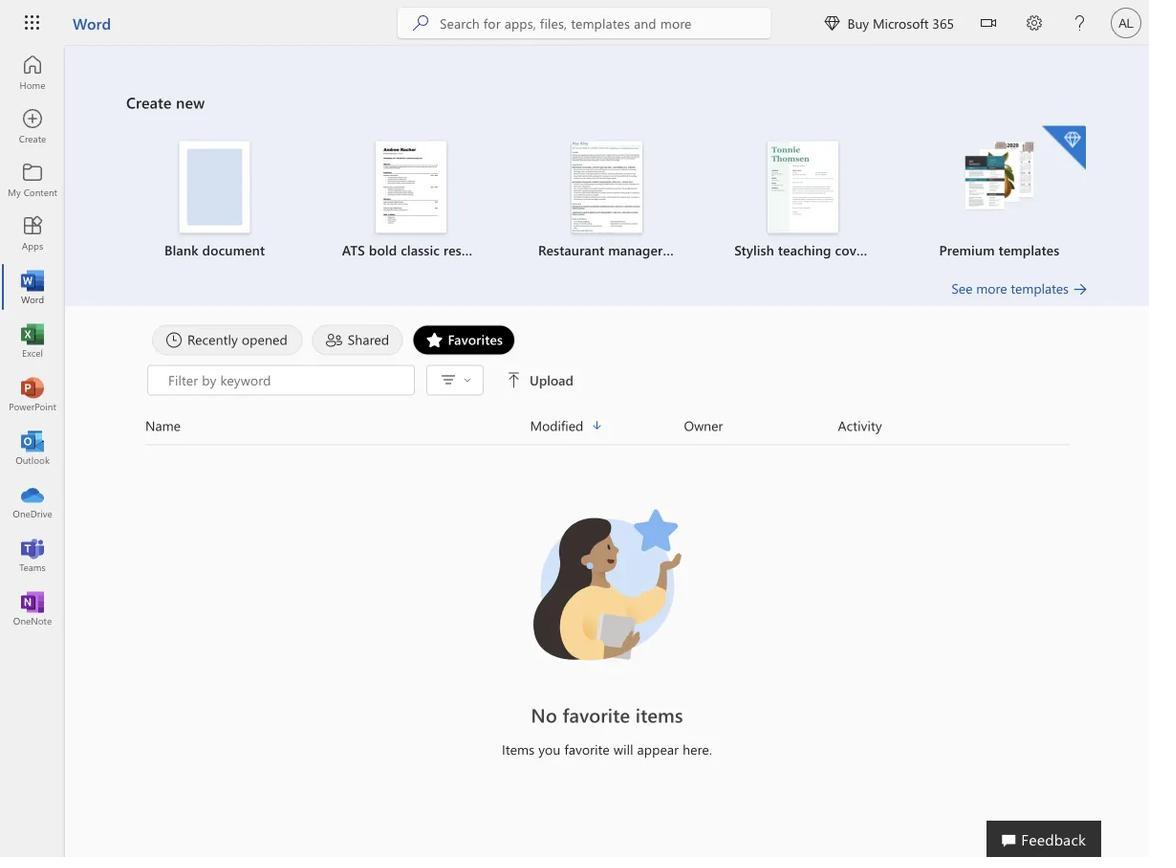 Task type: describe. For each thing, give the bounding box(es) containing it.
resume inside 'restaurant manager resume' element
[[667, 241, 712, 259]]

365
[[933, 14, 955, 32]]

activity, column 4 of 4 column header
[[838, 415, 1070, 437]]

no favorite items main content
[[65, 46, 1150, 778]]

word banner
[[0, 0, 1150, 49]]


[[507, 373, 522, 388]]

 button
[[433, 367, 477, 394]]

letter
[[873, 241, 906, 259]]

no favorite items status
[[376, 702, 838, 728]]

home image
[[23, 63, 42, 82]]

new
[[176, 92, 205, 112]]

modified
[[530, 417, 584, 434]]

none search field inside word 'banner'
[[398, 8, 771, 38]]

owner button
[[684, 415, 838, 437]]

appear
[[638, 740, 679, 758]]

 upload
[[507, 371, 574, 389]]

name
[[145, 417, 181, 434]]

0 vertical spatial favorite
[[563, 702, 631, 728]]

feedback
[[1022, 828, 1087, 849]]

see more templates
[[952, 279, 1070, 297]]

teams image
[[23, 545, 42, 564]]

here.
[[683, 740, 713, 758]]

opened
[[242, 331, 288, 348]]

restaurant manager resume image
[[572, 141, 643, 233]]

see
[[952, 279, 973, 297]]

ats bold classic resume
[[342, 241, 489, 259]]

ats bold classic resume element
[[324, 141, 498, 260]]

stylish teaching cover letter element
[[717, 141, 906, 260]]

document
[[202, 241, 265, 259]]

row inside no favorite items main content
[[145, 415, 1070, 445]]

manager
[[609, 241, 663, 259]]


[[981, 15, 997, 31]]

onenote image
[[23, 599, 42, 618]]


[[825, 15, 840, 31]]

apps image
[[23, 224, 42, 243]]

upload
[[530, 371, 574, 389]]

onedrive image
[[23, 492, 42, 511]]

stylish
[[735, 241, 775, 259]]

blank document
[[165, 241, 265, 259]]

you
[[539, 740, 561, 758]]

no favorite items
[[531, 702, 684, 728]]

 button
[[966, 0, 1012, 49]]

tab list inside no favorite items main content
[[147, 325, 1068, 355]]

al button
[[1104, 0, 1150, 46]]

shared tab
[[308, 325, 408, 355]]

modified button
[[530, 415, 684, 437]]

see more templates button
[[952, 279, 1089, 298]]

empty state icon image
[[521, 499, 694, 671]]

Filter by keyword text field
[[166, 371, 405, 390]]

items
[[502, 740, 535, 758]]


[[464, 376, 472, 384]]

my content image
[[23, 170, 42, 189]]

ats
[[342, 241, 365, 259]]

buy
[[848, 14, 870, 32]]

owner
[[684, 417, 723, 434]]



Task type: vqa. For each thing, say whether or not it's contained in the screenshot.
ATS bold classic resume
yes



Task type: locate. For each thing, give the bounding box(es) containing it.
shared element
[[313, 325, 403, 355]]

1 vertical spatial templates
[[1011, 279, 1070, 297]]

premium
[[940, 241, 995, 259]]

bold
[[369, 241, 397, 259]]

templates right "more"
[[1011, 279, 1070, 297]]

cover
[[836, 241, 869, 259]]

1 horizontal spatial resume
[[667, 241, 712, 259]]

templates
[[999, 241, 1060, 259], [1011, 279, 1070, 297]]

restaurant manager resume
[[539, 241, 712, 259]]

resume right classic
[[444, 241, 489, 259]]

outlook image
[[23, 438, 42, 457]]

stylish teaching cover letter image
[[768, 141, 839, 233]]

excel image
[[23, 331, 42, 350]]

templates up see more templates button
[[999, 241, 1060, 259]]

recently opened
[[187, 331, 288, 348]]

premium templates element
[[913, 126, 1087, 260]]

navigation
[[0, 46, 65, 635]]

1 resume from the left
[[444, 241, 489, 259]]

items
[[636, 702, 684, 728]]

teaching
[[779, 241, 832, 259]]

Search box. Suggestions appear as you type. search field
[[440, 8, 771, 38]]

favorite left will
[[565, 740, 610, 758]]

list inside no favorite items main content
[[126, 124, 1089, 279]]

templates inside button
[[1011, 279, 1070, 297]]

list
[[126, 124, 1089, 279]]

items you favorite will appear here. status
[[376, 740, 838, 759]]

premium templates
[[940, 241, 1060, 259]]

recently opened tab
[[147, 325, 308, 355]]

create new
[[126, 92, 205, 112]]

microsoft
[[873, 14, 929, 32]]

create image
[[23, 117, 42, 136]]

items you favorite will appear here.
[[502, 740, 713, 758]]

premium templates image
[[965, 141, 1035, 212]]

blank document element
[[128, 141, 302, 260]]

0 vertical spatial templates
[[999, 241, 1060, 259]]

will
[[614, 740, 634, 758]]

stylish teaching cover letter
[[735, 241, 906, 259]]

0 horizontal spatial resume
[[444, 241, 489, 259]]

upload status
[[147, 365, 1048, 396]]

favorite up items you favorite will appear here.
[[563, 702, 631, 728]]

1 vertical spatial favorite
[[565, 740, 610, 758]]

recently
[[187, 331, 238, 348]]

favorite
[[563, 702, 631, 728], [565, 740, 610, 758]]

resume inside ats bold classic resume element
[[444, 241, 489, 259]]

resume
[[444, 241, 489, 259], [667, 241, 712, 259]]

create
[[126, 92, 172, 112]]

ats bold classic resume image
[[376, 141, 447, 233]]

word
[[73, 12, 111, 33]]

feedback button
[[987, 821, 1102, 857]]

resume right manager
[[667, 241, 712, 259]]

al
[[1119, 15, 1134, 30]]

favorites element
[[413, 325, 516, 355]]

row containing name
[[145, 415, 1070, 445]]

no
[[531, 702, 558, 728]]

favorites
[[448, 331, 503, 348]]

restaurant manager resume element
[[521, 141, 712, 260]]

activity
[[838, 417, 883, 434]]

list containing blank document
[[126, 124, 1089, 279]]

recently opened element
[[152, 325, 303, 355]]

templates inside list
[[999, 241, 1060, 259]]

word image
[[23, 277, 42, 297]]

restaurant
[[539, 241, 605, 259]]

None search field
[[398, 8, 771, 38]]

blank
[[165, 241, 199, 259]]

row
[[145, 415, 1070, 445]]

favorites tab
[[408, 325, 520, 355]]

 buy microsoft 365
[[825, 14, 955, 32]]

classic
[[401, 241, 440, 259]]

more
[[977, 279, 1008, 297]]

premium templates diamond image
[[1043, 126, 1087, 170]]

name button
[[145, 415, 530, 437]]

2 resume from the left
[[667, 241, 712, 259]]

tab list containing recently opened
[[147, 325, 1068, 355]]

tab list
[[147, 325, 1068, 355]]

powerpoint image
[[23, 385, 42, 404]]

shared
[[348, 331, 390, 348]]



